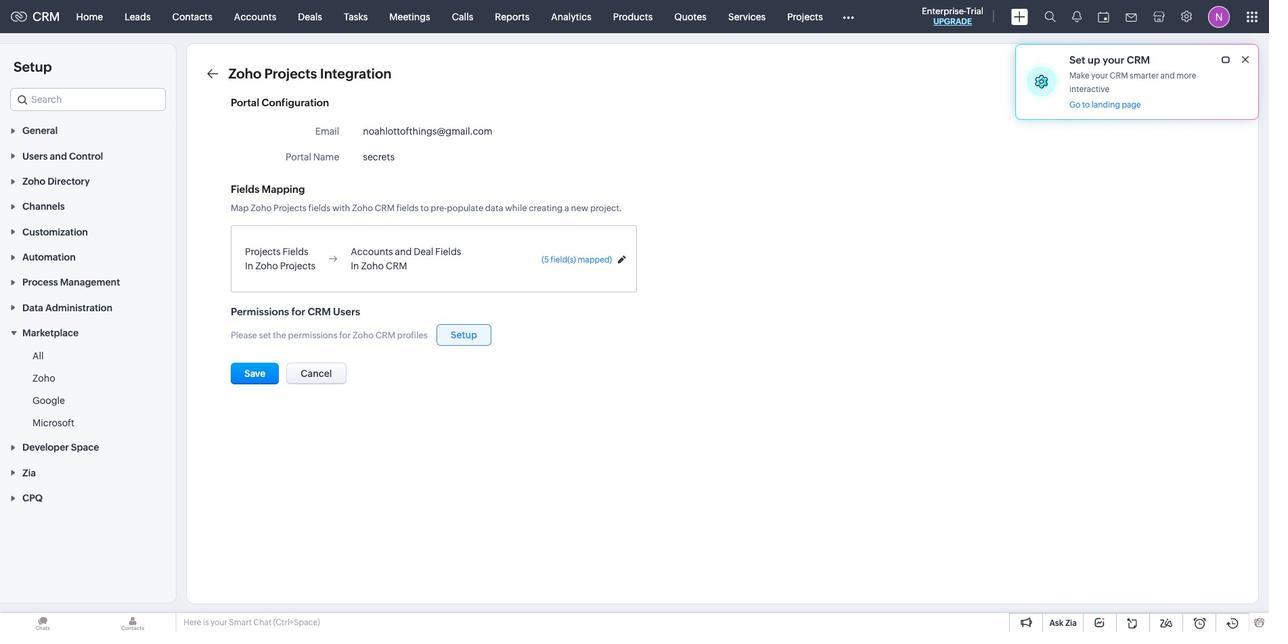 Task type: locate. For each thing, give the bounding box(es) containing it.
calls link
[[441, 0, 484, 33]]

1 horizontal spatial for
[[339, 331, 351, 341]]

chat
[[254, 618, 272, 628]]

your down up
[[1092, 71, 1109, 81]]

(ctrl+space)
[[273, 618, 320, 628]]

your for crm
[[1103, 54, 1125, 66]]

deal
[[414, 247, 434, 257]]

portal left configuration
[[231, 97, 260, 108]]

and left deal
[[395, 247, 412, 257]]

pre-
[[431, 203, 447, 213]]

accounts inside "link"
[[234, 11, 277, 22]]

setup right profiles
[[451, 330, 478, 341]]

to left pre-
[[421, 203, 429, 213]]

1 vertical spatial and
[[395, 247, 412, 257]]

to right go
[[1083, 100, 1091, 110]]

and left more
[[1161, 71, 1176, 81]]

zia
[[1066, 619, 1078, 629]]

deals
[[298, 11, 322, 22]]

services
[[729, 11, 766, 22]]

set
[[259, 331, 271, 341]]

calls
[[452, 11, 474, 22]]

projects down map
[[245, 247, 281, 257]]

crm right the with
[[375, 203, 395, 213]]

and inside the accounts and deal fields in zoho crm
[[395, 247, 412, 257]]

your right is
[[211, 618, 228, 628]]

0 horizontal spatial fields
[[309, 203, 331, 213]]

page
[[1123, 100, 1142, 110]]

0 horizontal spatial portal
[[231, 97, 260, 108]]

fields
[[231, 184, 260, 195], [283, 247, 309, 257], [436, 247, 462, 257]]

fields
[[309, 203, 331, 213], [397, 203, 419, 213]]

0 horizontal spatial and
[[395, 247, 412, 257]]

fields up map
[[231, 184, 260, 195]]

analytics
[[552, 11, 592, 22]]

1 horizontal spatial setup
[[451, 330, 478, 341]]

1 vertical spatial your
[[1092, 71, 1109, 81]]

1 horizontal spatial fields
[[397, 203, 419, 213]]

crm down map zoho projects fields with zoho crm fields to pre-populate data while creating a new project.
[[386, 261, 407, 272]]

marketplace region
[[0, 345, 176, 435]]

microsoft
[[33, 418, 75, 429]]

1 horizontal spatial portal
[[286, 152, 312, 163]]

1 horizontal spatial and
[[1161, 71, 1176, 81]]

services link
[[718, 0, 777, 33]]

portal configuration
[[231, 97, 329, 108]]

zoho inside the accounts and deal fields in zoho crm
[[361, 261, 384, 272]]

in
[[245, 261, 254, 272], [351, 261, 359, 272]]

projects up configuration
[[265, 66, 317, 81]]

0 horizontal spatial in
[[245, 261, 254, 272]]

accounts inside the accounts and deal fields in zoho crm
[[351, 247, 393, 257]]

deals link
[[287, 0, 333, 33]]

crm
[[33, 9, 60, 24], [1128, 54, 1151, 66], [1111, 71, 1129, 81], [375, 203, 395, 213], [386, 261, 407, 272], [308, 306, 331, 318], [376, 331, 396, 341]]

products
[[614, 11, 653, 22]]

2 in from the left
[[351, 261, 359, 272]]

accounts left deal
[[351, 247, 393, 257]]

1 horizontal spatial fields
[[283, 247, 309, 257]]

map zoho projects fields with zoho crm fields to pre-populate data while creating a new project.
[[231, 203, 623, 213]]

a
[[565, 203, 570, 213]]

0 horizontal spatial to
[[421, 203, 429, 213]]

enterprise-trial upgrade
[[922, 6, 984, 26]]

1 horizontal spatial to
[[1083, 100, 1091, 110]]

your right up
[[1103, 54, 1125, 66]]

data
[[486, 203, 504, 213]]

0 vertical spatial setup
[[14, 59, 52, 75]]

setup down crm link on the top of the page
[[14, 59, 52, 75]]

for down users
[[339, 331, 351, 341]]

fields left pre-
[[397, 203, 419, 213]]

landing
[[1092, 100, 1121, 110]]

1 horizontal spatial accounts
[[351, 247, 393, 257]]

accounts left deals
[[234, 11, 277, 22]]

smarter
[[1130, 71, 1160, 81]]

crm up permissions
[[308, 306, 331, 318]]

fields inside projects fields in zoho projects
[[283, 247, 309, 257]]

in up permissions
[[245, 261, 254, 272]]

projects
[[788, 11, 823, 22], [265, 66, 317, 81], [274, 203, 307, 213], [245, 247, 281, 257], [280, 261, 316, 272]]

contacts image
[[90, 614, 175, 633]]

home link
[[65, 0, 114, 33]]

0 vertical spatial portal
[[231, 97, 260, 108]]

in inside the accounts and deal fields in zoho crm
[[351, 261, 359, 272]]

ask
[[1050, 619, 1064, 629]]

0 vertical spatial and
[[1161, 71, 1176, 81]]

0 vertical spatial your
[[1103, 54, 1125, 66]]

zoho link
[[33, 372, 55, 385]]

1 vertical spatial accounts
[[351, 247, 393, 257]]

1 vertical spatial for
[[339, 331, 351, 341]]

interactive
[[1070, 85, 1110, 94]]

accounts for accounts and deal fields in zoho crm
[[351, 247, 393, 257]]

1 vertical spatial setup
[[451, 330, 478, 341]]

home
[[76, 11, 103, 22]]

go to landing page link
[[1070, 100, 1142, 110]]

accounts and deal fields in zoho crm
[[351, 247, 462, 272]]

marketplace button
[[0, 320, 176, 345]]

setup inside button
[[451, 330, 478, 341]]

tasks link
[[333, 0, 379, 33]]

save
[[245, 368, 266, 379]]

2 vertical spatial your
[[211, 618, 228, 628]]

populate
[[447, 203, 484, 213]]

accounts for accounts
[[234, 11, 277, 22]]

zoho inside projects fields in zoho projects
[[255, 261, 278, 272]]

in up users
[[351, 261, 359, 272]]

1 horizontal spatial in
[[351, 261, 359, 272]]

quotes link
[[664, 0, 718, 33]]

fields left the with
[[309, 203, 331, 213]]

email
[[315, 126, 340, 137]]

for up permissions
[[292, 306, 306, 318]]

to
[[1083, 100, 1091, 110], [421, 203, 429, 213]]

more
[[1177, 71, 1197, 81]]

zoho inside marketplace region
[[33, 373, 55, 384]]

( 5 field(s) mapped )
[[542, 255, 612, 265]]

with
[[333, 203, 350, 213]]

contacts
[[172, 11, 213, 22]]

1 vertical spatial to
[[421, 203, 429, 213]]

fields mapping
[[231, 184, 305, 195]]

fields right deal
[[436, 247, 462, 257]]

please
[[231, 331, 257, 341]]

reports link
[[484, 0, 541, 33]]

secrets
[[363, 152, 395, 163]]

leads
[[125, 11, 151, 22]]

2 horizontal spatial fields
[[436, 247, 462, 257]]

portal
[[231, 97, 260, 108], [286, 152, 312, 163]]

ask zia
[[1050, 619, 1078, 629]]

accounts
[[234, 11, 277, 22], [351, 247, 393, 257]]

your for smart
[[211, 618, 228, 628]]

crm left home link
[[33, 9, 60, 24]]

to inside set up your crm make your crm smarter and more interactive go to landing page
[[1083, 100, 1091, 110]]

upgrade
[[934, 17, 973, 26]]

signals image
[[1073, 11, 1082, 22]]

0 vertical spatial accounts
[[234, 11, 277, 22]]

google
[[33, 396, 65, 406]]

up
[[1088, 54, 1101, 66]]

portal left the 'name'
[[286, 152, 312, 163]]

mapping
[[262, 184, 305, 195]]

1 in from the left
[[245, 261, 254, 272]]

0 horizontal spatial accounts
[[234, 11, 277, 22]]

fields up permissions for crm users
[[283, 247, 309, 257]]

here
[[184, 618, 201, 628]]

marketplace
[[22, 328, 79, 339]]

integration
[[320, 66, 392, 81]]

0 horizontal spatial for
[[292, 306, 306, 318]]

0 vertical spatial to
[[1083, 100, 1091, 110]]

for
[[292, 306, 306, 318], [339, 331, 351, 341]]

noahlottofthings@gmail.com
[[363, 126, 493, 137]]

profiles
[[397, 331, 428, 341]]

and
[[1161, 71, 1176, 81], [395, 247, 412, 257]]

1 vertical spatial portal
[[286, 152, 312, 163]]

users
[[333, 306, 360, 318]]



Task type: describe. For each thing, give the bounding box(es) containing it.
cancel button
[[287, 363, 346, 385]]

permissions for crm users
[[231, 306, 360, 318]]

zoho projects integration
[[229, 66, 392, 81]]

0 horizontal spatial setup
[[14, 59, 52, 75]]

projects link
[[777, 0, 834, 33]]

projects right the services link
[[788, 11, 823, 22]]

mapped
[[578, 255, 610, 265]]

5
[[545, 255, 549, 265]]

permissions
[[288, 331, 338, 341]]

make
[[1070, 71, 1090, 81]]

projects down mapping
[[274, 203, 307, 213]]

name
[[313, 152, 340, 163]]

crm left smarter
[[1111, 71, 1129, 81]]

setup button
[[437, 324, 492, 346]]

portal for portal configuration
[[231, 97, 260, 108]]

cancel
[[301, 368, 332, 379]]

calendar image
[[1099, 11, 1110, 22]]

(
[[542, 255, 545, 265]]

crm up smarter
[[1128, 54, 1151, 66]]

0 horizontal spatial fields
[[231, 184, 260, 195]]

fields inside the accounts and deal fields in zoho crm
[[436, 247, 462, 257]]

products link
[[603, 0, 664, 33]]

go
[[1070, 100, 1081, 110]]

crm left profiles
[[376, 331, 396, 341]]

set
[[1070, 54, 1086, 66]]

microsoft link
[[33, 417, 75, 430]]

please set the permissions for zoho crm profiles
[[231, 331, 428, 341]]

configuration
[[262, 97, 329, 108]]

while
[[505, 203, 527, 213]]

contacts link
[[162, 0, 223, 33]]

is
[[203, 618, 209, 628]]

portal for portal name
[[286, 152, 312, 163]]

trial
[[967, 6, 984, 16]]

project.
[[591, 203, 623, 213]]

all
[[33, 351, 44, 362]]

portal name
[[286, 152, 340, 163]]

create menu element
[[1004, 0, 1037, 33]]

accounts link
[[223, 0, 287, 33]]

chats image
[[0, 614, 85, 633]]

permissions
[[231, 306, 289, 318]]

here is your smart chat (ctrl+space)
[[184, 618, 320, 628]]

map
[[231, 203, 249, 213]]

meetings
[[390, 11, 431, 22]]

in inside projects fields in zoho projects
[[245, 261, 254, 272]]

profile element
[[1201, 0, 1239, 33]]

creating
[[529, 203, 563, 213]]

mails image
[[1126, 13, 1138, 21]]

field(s)
[[551, 255, 576, 265]]

)
[[610, 255, 612, 265]]

all link
[[33, 350, 44, 363]]

the
[[273, 331, 286, 341]]

quotes
[[675, 11, 707, 22]]

0 vertical spatial for
[[292, 306, 306, 318]]

create menu image
[[1012, 8, 1029, 25]]

save button
[[231, 363, 279, 385]]

projects up permissions for crm users
[[280, 261, 316, 272]]

signals element
[[1065, 0, 1090, 33]]

leads link
[[114, 0, 162, 33]]

crm link
[[11, 9, 60, 24]]

1 fields from the left
[[309, 203, 331, 213]]

meetings link
[[379, 0, 441, 33]]

analytics link
[[541, 0, 603, 33]]

google link
[[33, 394, 65, 408]]

mails element
[[1118, 1, 1146, 32]]

and inside set up your crm make your crm smarter and more interactive go to landing page
[[1161, 71, 1176, 81]]

reports
[[495, 11, 530, 22]]

enterprise-
[[922, 6, 967, 16]]

crm inside the accounts and deal fields in zoho crm
[[386, 261, 407, 272]]

set up your crm make your crm smarter and more interactive go to landing page
[[1070, 54, 1197, 110]]

tasks
[[344, 11, 368, 22]]

2 fields from the left
[[397, 203, 419, 213]]

profile image
[[1209, 6, 1231, 27]]

projects fields in zoho projects
[[245, 247, 316, 272]]

new
[[571, 203, 589, 213]]



Task type: vqa. For each thing, say whether or not it's contained in the screenshot.
2nd fields from right
yes



